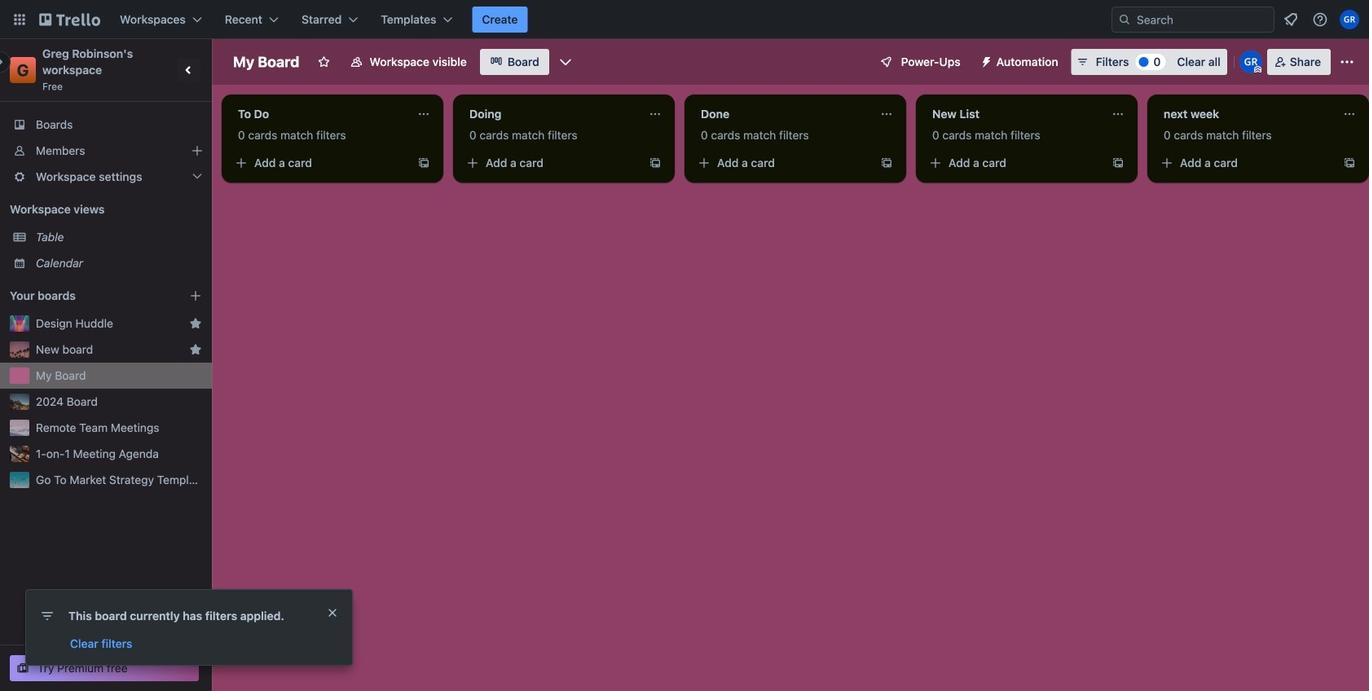 Task type: locate. For each thing, give the bounding box(es) containing it.
alert
[[26, 590, 352, 665]]

2 starred icon image from the top
[[189, 343, 202, 356]]

2 create from template… image from the left
[[649, 156, 662, 169]]

back to home image
[[39, 7, 100, 33]]

None text field
[[691, 101, 874, 127], [1154, 101, 1336, 127], [691, 101, 874, 127], [1154, 101, 1336, 127]]

create from template… image
[[1112, 156, 1125, 169]]

create from template… image
[[417, 156, 430, 169], [649, 156, 662, 169], [880, 156, 893, 169], [1343, 156, 1356, 169]]

1 vertical spatial starred icon image
[[189, 343, 202, 356]]

primary element
[[0, 0, 1369, 39]]

starred icon image
[[189, 317, 202, 330], [189, 343, 202, 356]]

greg robinson (gregrobinson96) image
[[1239, 51, 1262, 73]]

greg robinson (gregrobinson96) image
[[1340, 10, 1359, 29]]

open information menu image
[[1312, 11, 1328, 28]]

0 vertical spatial starred icon image
[[189, 317, 202, 330]]

None text field
[[228, 101, 411, 127], [460, 101, 642, 127], [922, 101, 1105, 127], [228, 101, 411, 127], [460, 101, 642, 127], [922, 101, 1105, 127]]

sm image
[[974, 49, 996, 72]]

Board name text field
[[225, 49, 308, 75]]

1 create from template… image from the left
[[417, 156, 430, 169]]

workspace navigation collapse icon image
[[178, 59, 200, 81]]

star or unstar board image
[[317, 55, 330, 68]]

4 create from template… image from the left
[[1343, 156, 1356, 169]]



Task type: describe. For each thing, give the bounding box(es) containing it.
dismiss flag image
[[326, 606, 339, 619]]

customize views image
[[557, 54, 574, 70]]

1 starred icon image from the top
[[189, 317, 202, 330]]

your boards with 7 items element
[[10, 286, 165, 306]]

0 notifications image
[[1281, 10, 1301, 29]]

search image
[[1118, 13, 1131, 26]]

this member is an admin of this board. image
[[1254, 66, 1261, 73]]

3 create from template… image from the left
[[880, 156, 893, 169]]

add board image
[[189, 289, 202, 302]]

Search field
[[1112, 7, 1274, 33]]

show menu image
[[1339, 54, 1355, 70]]



Task type: vqa. For each thing, say whether or not it's contained in the screenshot.
TASK
no



